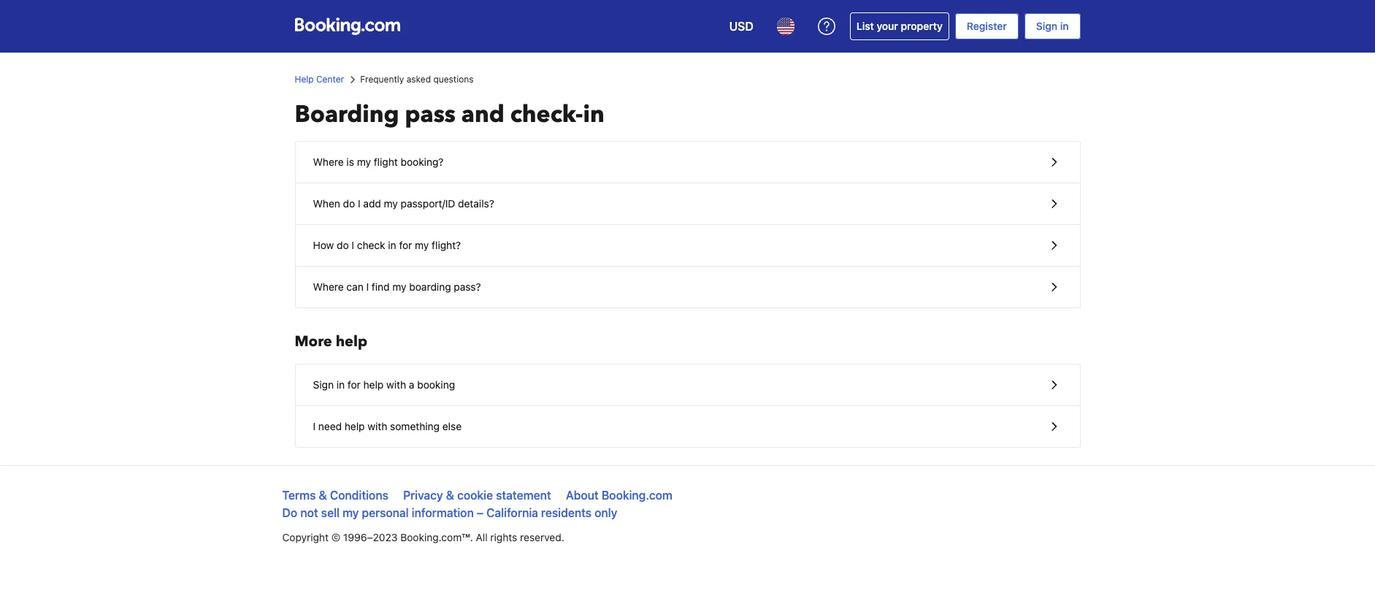 Task type: describe. For each thing, give the bounding box(es) containing it.
in inside 'sign in for help with a booking' link
[[337, 378, 345, 391]]

list your property link
[[850, 12, 950, 40]]

can
[[347, 281, 364, 293]]

sign in
[[1037, 20, 1069, 32]]

california
[[487, 506, 538, 519]]

terms & conditions
[[282, 489, 389, 502]]

sign in for help with a booking button
[[296, 365, 1080, 406]]

in inside sign in link
[[1061, 20, 1069, 32]]

in inside how do i check in for my flight? button
[[388, 239, 397, 251]]

details?
[[458, 197, 495, 210]]

when
[[313, 197, 340, 210]]

register
[[967, 20, 1007, 32]]

center
[[316, 74, 344, 85]]

flight
[[374, 156, 398, 168]]

my left the flight?
[[415, 239, 429, 251]]

help inside the i need help with something else button
[[345, 420, 365, 433]]

pass?
[[454, 281, 481, 293]]

register link
[[956, 13, 1019, 39]]

i for check
[[352, 239, 354, 251]]

do not sell my personal information – california residents only link
[[282, 506, 618, 519]]

privacy & cookie statement
[[403, 489, 551, 502]]

need
[[318, 420, 342, 433]]

help center button
[[295, 73, 344, 86]]

0 vertical spatial for
[[399, 239, 412, 251]]

is
[[347, 156, 354, 168]]

help center
[[295, 74, 344, 85]]

with inside button
[[368, 420, 388, 433]]

booking.com
[[602, 489, 673, 502]]

where can i find my boarding pass?
[[313, 281, 481, 293]]

more
[[295, 332, 332, 351]]

terms & conditions link
[[282, 489, 389, 502]]

about booking.com do not sell my personal information – california residents only
[[282, 489, 673, 519]]

questions
[[434, 74, 474, 85]]

passport/id
[[401, 197, 455, 210]]

0 vertical spatial help
[[336, 332, 368, 351]]

else
[[443, 420, 462, 433]]

terms
[[282, 489, 316, 502]]

sign in for help with a booking
[[313, 378, 455, 391]]

sign for sign in for help with a booking
[[313, 378, 334, 391]]

sign in link
[[1025, 13, 1081, 39]]

asked
[[407, 74, 431, 85]]

usd
[[730, 20, 754, 33]]

booking
[[417, 378, 455, 391]]

sign in for help with a booking link
[[296, 365, 1080, 406]]

do for how
[[337, 239, 349, 251]]

list your property
[[857, 20, 943, 32]]

information
[[412, 506, 474, 519]]

check
[[357, 239, 385, 251]]

all
[[476, 531, 488, 544]]

personal
[[362, 506, 409, 519]]

do
[[282, 506, 298, 519]]

cookie
[[457, 489, 493, 502]]

find
[[372, 281, 390, 293]]

©
[[332, 531, 341, 544]]

my right is
[[357, 156, 371, 168]]

flight?
[[432, 239, 461, 251]]

& for privacy
[[446, 489, 454, 502]]

about booking.com link
[[566, 489, 673, 502]]

about
[[566, 489, 599, 502]]

check-
[[511, 99, 583, 131]]

booking.com™.
[[401, 531, 473, 544]]



Task type: vqa. For each thing, say whether or not it's contained in the screenshot.
What is the maximum size for a carry-on or checked bag?
no



Task type: locate. For each thing, give the bounding box(es) containing it.
2 vertical spatial help
[[345, 420, 365, 433]]

i inside button
[[313, 420, 316, 433]]

where is my flight booking? button
[[296, 142, 1080, 183]]

more help
[[295, 332, 368, 351]]

i right can
[[366, 281, 369, 293]]

my
[[357, 156, 371, 168], [384, 197, 398, 210], [415, 239, 429, 251], [393, 281, 407, 293], [343, 506, 359, 519]]

for right check
[[399, 239, 412, 251]]

where for where can i find my boarding pass?
[[313, 281, 344, 293]]

1 vertical spatial help
[[364, 378, 384, 391]]

& for terms
[[319, 489, 327, 502]]

i for find
[[366, 281, 369, 293]]

i for add
[[358, 197, 361, 210]]

how do i check in for my flight? button
[[296, 225, 1080, 267]]

1 vertical spatial where
[[313, 281, 344, 293]]

booking.com online hotel reservations image
[[295, 18, 400, 35]]

do right "when"
[[343, 197, 355, 210]]

in
[[1061, 20, 1069, 32], [583, 99, 605, 131], [388, 239, 397, 251], [337, 378, 345, 391]]

&
[[319, 489, 327, 502], [446, 489, 454, 502]]

sign for sign in
[[1037, 20, 1058, 32]]

0 vertical spatial with
[[387, 378, 406, 391]]

1996–2023
[[343, 531, 398, 544]]

sign
[[1037, 20, 1058, 32], [313, 378, 334, 391]]

do inside button
[[337, 239, 349, 251]]

sign up need
[[313, 378, 334, 391]]

sign inside button
[[313, 378, 334, 391]]

& up sell
[[319, 489, 327, 502]]

0 horizontal spatial for
[[348, 378, 361, 391]]

your
[[877, 20, 899, 32]]

do inside "button"
[[343, 197, 355, 210]]

privacy
[[403, 489, 443, 502]]

–
[[477, 506, 484, 519]]

sell
[[321, 506, 340, 519]]

rights
[[491, 531, 518, 544]]

0 horizontal spatial sign
[[313, 378, 334, 391]]

with left a
[[387, 378, 406, 391]]

list
[[857, 20, 874, 32]]

frequently asked questions
[[360, 74, 474, 85]]

when do i add my passport/id details? button
[[296, 183, 1080, 225]]

i need help with something else button
[[296, 406, 1080, 447]]

do right how
[[337, 239, 349, 251]]

with left something
[[368, 420, 388, 433]]

and
[[462, 99, 505, 131]]

conditions
[[330, 489, 389, 502]]

i inside "button"
[[358, 197, 361, 210]]

how
[[313, 239, 334, 251]]

boarding pass and check-in
[[295, 99, 605, 131]]

help inside 'sign in for help with a booking' link
[[364, 378, 384, 391]]

my down conditions
[[343, 506, 359, 519]]

usd button
[[721, 9, 763, 44]]

booking?
[[401, 156, 444, 168]]

i left need
[[313, 420, 316, 433]]

1 vertical spatial for
[[348, 378, 361, 391]]

reserved.
[[520, 531, 565, 544]]

with
[[387, 378, 406, 391], [368, 420, 388, 433]]

a
[[409, 378, 415, 391]]

where for where is my flight booking?
[[313, 156, 344, 168]]

how do i check in for my flight?
[[313, 239, 461, 251]]

help
[[336, 332, 368, 351], [364, 378, 384, 391], [345, 420, 365, 433]]

where can i find my boarding pass? button
[[296, 267, 1080, 308]]

where left can
[[313, 281, 344, 293]]

where left is
[[313, 156, 344, 168]]

1 vertical spatial do
[[337, 239, 349, 251]]

i
[[358, 197, 361, 210], [352, 239, 354, 251], [366, 281, 369, 293], [313, 420, 316, 433]]

1 horizontal spatial sign
[[1037, 20, 1058, 32]]

1 horizontal spatial for
[[399, 239, 412, 251]]

0 vertical spatial sign
[[1037, 20, 1058, 32]]

something
[[390, 420, 440, 433]]

for down more help
[[348, 378, 361, 391]]

boarding
[[409, 281, 451, 293]]

copyright
[[282, 531, 329, 544]]

0 vertical spatial where
[[313, 156, 344, 168]]

help
[[295, 74, 314, 85]]

1 vertical spatial sign
[[313, 378, 334, 391]]

property
[[901, 20, 943, 32]]

do
[[343, 197, 355, 210], [337, 239, 349, 251]]

copyright © 1996–2023 booking.com™. all rights reserved.
[[282, 531, 565, 544]]

privacy & cookie statement link
[[403, 489, 551, 502]]

help right the more
[[336, 332, 368, 351]]

residents
[[541, 506, 592, 519]]

2 where from the top
[[313, 281, 344, 293]]

i left check
[[352, 239, 354, 251]]

1 horizontal spatial &
[[446, 489, 454, 502]]

boarding
[[295, 99, 399, 131]]

when do i add my passport/id details?
[[313, 197, 495, 210]]

0 horizontal spatial &
[[319, 489, 327, 502]]

1 & from the left
[[319, 489, 327, 502]]

help right need
[[345, 420, 365, 433]]

statement
[[496, 489, 551, 502]]

1 where from the top
[[313, 156, 344, 168]]

with inside button
[[387, 378, 406, 391]]

where is my flight booking?
[[313, 156, 444, 168]]

1 vertical spatial with
[[368, 420, 388, 433]]

where
[[313, 156, 344, 168], [313, 281, 344, 293]]

sign right the register at the top right of page
[[1037, 20, 1058, 32]]

help left a
[[364, 378, 384, 391]]

add
[[363, 197, 381, 210]]

not
[[301, 506, 318, 519]]

2 & from the left
[[446, 489, 454, 502]]

my inside "button"
[[384, 197, 398, 210]]

i need help with something else
[[313, 420, 462, 433]]

i left add
[[358, 197, 361, 210]]

0 vertical spatial do
[[343, 197, 355, 210]]

only
[[595, 506, 618, 519]]

pass
[[405, 99, 456, 131]]

my inside about booking.com do not sell my personal information – california residents only
[[343, 506, 359, 519]]

frequently
[[360, 74, 404, 85]]

my right add
[[384, 197, 398, 210]]

my right the find
[[393, 281, 407, 293]]

do for when
[[343, 197, 355, 210]]

& up do not sell my personal information – california residents only link
[[446, 489, 454, 502]]

for
[[399, 239, 412, 251], [348, 378, 361, 391]]



